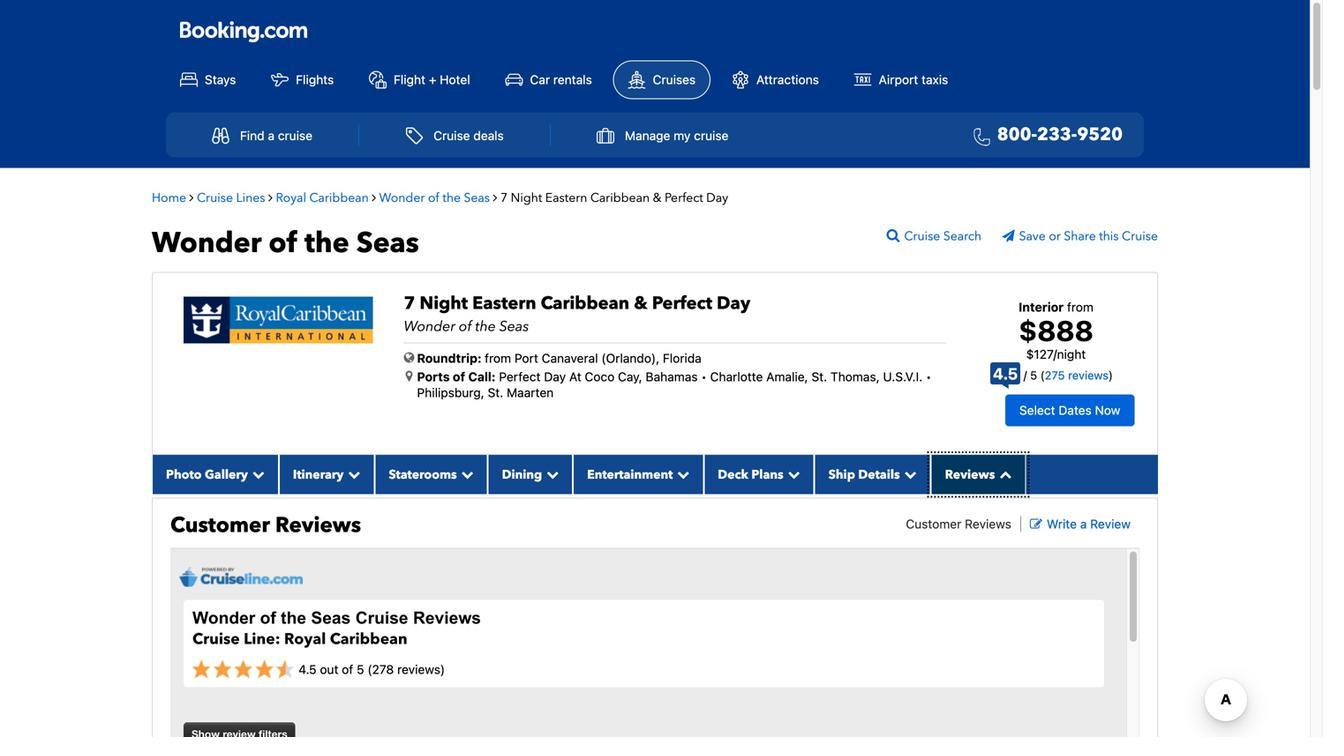 Task type: vqa. For each thing, say whether or not it's contained in the screenshot.
Soleil
no



Task type: locate. For each thing, give the bounding box(es) containing it.
paper plane image
[[1002, 230, 1019, 243]]

1 vertical spatial royal
[[284, 629, 326, 651]]

0 horizontal spatial a
[[268, 128, 275, 143]]

airport
[[879, 72, 918, 87]]

/ up the '4.5 / 5 ( 275 reviews )'
[[1053, 347, 1057, 362]]

cruise right my
[[694, 128, 729, 143]]

angle right image right home 'link'
[[189, 192, 194, 204]]

share
[[1064, 228, 1096, 245]]

from inside interior from $888 $127 / night
[[1067, 300, 1094, 315]]

from
[[1067, 300, 1094, 315], [485, 351, 511, 366]]

reviews inside the 'reviews' dropdown button
[[945, 467, 995, 484]]

plans
[[751, 467, 784, 484]]

cay,
[[618, 370, 642, 384]]

1 horizontal spatial from
[[1067, 300, 1094, 315]]

wonder of the seas down lines
[[152, 224, 419, 263]]

4.5
[[993, 365, 1018, 384], [298, 663, 317, 677]]

eastern inside 7 night eastern caribbean & perfect day wonder of the seas
[[472, 292, 536, 316]]

1 vertical spatial 4.5
[[298, 663, 317, 677]]

4.5 for 4.5 out of 5 (278 reviews)
[[298, 663, 317, 677]]

5 inside the '4.5 / 5 ( 275 reviews )'
[[1030, 369, 1037, 382]]

chevron down image left dining
[[457, 469, 474, 481]]

entertainment
[[587, 467, 673, 484]]

2 cruise from the left
[[694, 128, 729, 143]]

seas up port
[[499, 317, 529, 337]]

itinerary button
[[279, 455, 375, 495]]

of right out
[[342, 663, 353, 677]]

details
[[858, 467, 900, 484]]

cruise right this
[[1122, 228, 1158, 245]]

day down the 'manage my cruise' on the top of the page
[[706, 190, 728, 207]]

angle right image down deals
[[493, 192, 497, 204]]

& for 7 night eastern caribbean & perfect day wonder of the seas
[[634, 292, 648, 316]]

chevron down image inside the deck plans dropdown button
[[784, 469, 800, 481]]

seas up out
[[311, 609, 351, 628]]

reviews down itinerary
[[275, 511, 361, 540]]

4.5 left out
[[298, 663, 317, 677]]

1 horizontal spatial /
[[1053, 347, 1057, 362]]

1 vertical spatial 5
[[357, 663, 364, 677]]

1 vertical spatial &
[[634, 292, 648, 316]]

4 chevron down image from the left
[[784, 469, 800, 481]]

0 vertical spatial from
[[1067, 300, 1094, 315]]

chevron down image for photo gallery
[[248, 469, 265, 481]]

0 horizontal spatial 7
[[404, 292, 415, 316]]

royal right lines
[[276, 190, 306, 207]]

flight
[[394, 72, 425, 87]]

a right write
[[1080, 517, 1087, 532]]

angle right image for cruise
[[268, 192, 273, 204]]

wonder of the seas main content
[[143, 177, 1167, 738]]

find a cruise link
[[193, 119, 332, 153]]

seas down cruise deals
[[464, 190, 490, 207]]

wonder up the globe image
[[404, 317, 455, 337]]

5 left the (
[[1030, 369, 1037, 382]]

day for 7 night eastern caribbean & perfect day wonder of the seas
[[717, 292, 750, 316]]

call:
[[468, 370, 496, 384]]

flights
[[296, 72, 334, 87]]

chevron down image inside ship details dropdown button
[[900, 469, 917, 481]]

travel menu navigation
[[166, 113, 1144, 158]]

car rentals link
[[491, 61, 606, 99]]

0 horizontal spatial 5
[[357, 663, 364, 677]]

st.
[[812, 370, 827, 384], [488, 386, 503, 401]]

reviews inside wonder of the seas cruise reviews cruise line: royal caribbean
[[413, 609, 481, 628]]

perfect up the florida
[[652, 292, 712, 316]]

interior from $888 $127 / night
[[1019, 300, 1094, 362]]

from for $888
[[1067, 300, 1094, 315]]

night for 7 night eastern caribbean & perfect day wonder of the seas
[[420, 292, 468, 316]]

0 vertical spatial day
[[706, 190, 728, 207]]

0 horizontal spatial night
[[420, 292, 468, 316]]

night for 7 night eastern caribbean & perfect day
[[511, 190, 542, 207]]

angle right image
[[189, 192, 194, 204], [268, 192, 273, 204], [372, 192, 376, 204], [493, 192, 497, 204]]

0 vertical spatial 7
[[501, 190, 508, 207]]

attractions
[[756, 72, 819, 87]]

st. right amalie,
[[812, 370, 827, 384]]

night inside 7 night eastern caribbean & perfect day wonder of the seas
[[420, 292, 468, 316]]

4.5 left the (
[[993, 365, 1018, 384]]

chevron down image inside staterooms dropdown button
[[457, 469, 474, 481]]

a inside find a cruise link
[[268, 128, 275, 143]]

angle right image for wonder
[[493, 192, 497, 204]]

0 horizontal spatial customer
[[170, 511, 270, 540]]

the down cruise deals link
[[443, 190, 461, 207]]

0 vertical spatial a
[[268, 128, 275, 143]]

now
[[1095, 403, 1120, 418]]

1 chevron down image from the left
[[248, 469, 265, 481]]

chevron down image inside itinerary dropdown button
[[344, 469, 360, 481]]

0 vertical spatial 5
[[1030, 369, 1037, 382]]

1 vertical spatial night
[[420, 292, 468, 316]]

& up (orlando),
[[634, 292, 648, 316]]

7 inside 7 night eastern caribbean & perfect day wonder of the seas
[[404, 292, 415, 316]]

wonder right royal caribbean 'link'
[[379, 190, 425, 207]]

1 horizontal spatial chevron down image
[[542, 469, 559, 481]]

0 horizontal spatial from
[[485, 351, 511, 366]]

eastern
[[545, 190, 587, 207], [472, 292, 536, 316]]

globe image
[[404, 352, 414, 364]]

1 horizontal spatial •
[[926, 370, 932, 384]]

7 up the globe image
[[404, 292, 415, 316]]

a
[[268, 128, 275, 143], [1080, 517, 1087, 532]]

• right u.s.v.i.
[[926, 370, 932, 384]]

a inside "wonder of the seas" main content
[[1080, 517, 1087, 532]]

1 horizontal spatial &
[[653, 190, 662, 207]]

customer reviews
[[170, 511, 361, 540], [906, 517, 1011, 532]]

cruise search link
[[887, 228, 999, 245]]

manage my cruise button
[[578, 119, 748, 153]]

chevron down image left itinerary
[[248, 469, 265, 481]]

1 vertical spatial /
[[1024, 369, 1027, 382]]

chevron down image
[[344, 469, 360, 481], [542, 469, 559, 481]]

itinerary
[[293, 467, 344, 484]]

wonder of the seas
[[379, 190, 490, 207], [152, 224, 419, 263]]

0 horizontal spatial cruise
[[278, 128, 312, 143]]

2 chevron down image from the left
[[457, 469, 474, 481]]

the down royal caribbean
[[305, 224, 349, 263]]

perfect for 7 night eastern caribbean & perfect day wonder of the seas
[[652, 292, 712, 316]]

0 vertical spatial eastern
[[545, 190, 587, 207]]

angle right image right lines
[[268, 192, 273, 204]]

customer reviews link
[[906, 517, 1011, 532]]

& down manage my cruise dropdown button
[[653, 190, 662, 207]]

reviews button
[[931, 455, 1026, 495]]

chevron down image left 'deck'
[[673, 469, 690, 481]]

day down roundtrip: from port canaveral (orlando), florida
[[544, 370, 566, 384]]

5 left (278
[[357, 663, 364, 677]]

0 horizontal spatial eastern
[[472, 292, 536, 316]]

chevron down image for dining
[[542, 469, 559, 481]]

cruise inside dropdown button
[[694, 128, 729, 143]]

5 chevron down image from the left
[[900, 469, 917, 481]]

chevron down image right ship
[[900, 469, 917, 481]]

1 vertical spatial from
[[485, 351, 511, 366]]

customer reviews up cruiseline.com logo on the bottom
[[170, 511, 361, 540]]

chevron down image left entertainment on the bottom of page
[[542, 469, 559, 481]]

1 horizontal spatial 4.5
[[993, 365, 1018, 384]]

of up "roundtrip:"
[[459, 317, 472, 337]]

stays
[[205, 72, 236, 87]]

3 chevron down image from the left
[[673, 469, 690, 481]]

of inside ports of call: perfect day at coco cay, bahamas • charlotte amalie, st. thomas, u.s.v.i. • philipsburg, st. maarten
[[453, 370, 465, 384]]

ship
[[829, 467, 855, 484]]

cruise
[[434, 128, 470, 143], [197, 190, 233, 207], [904, 228, 940, 245], [1122, 228, 1158, 245], [355, 609, 408, 628], [192, 629, 240, 651]]

1 cruise from the left
[[278, 128, 312, 143]]

out
[[320, 663, 338, 677]]

0 horizontal spatial 4.5
[[298, 663, 317, 677]]

angle right image right royal caribbean
[[372, 192, 376, 204]]

the up "roundtrip:"
[[475, 317, 496, 337]]

day
[[706, 190, 728, 207], [717, 292, 750, 316], [544, 370, 566, 384]]

7 down deals
[[501, 190, 508, 207]]

cruise right find
[[278, 128, 312, 143]]

1 vertical spatial wonder of the seas
[[152, 224, 419, 263]]

1 horizontal spatial 7
[[501, 190, 508, 207]]

from right interior on the right top
[[1067, 300, 1094, 315]]

1 horizontal spatial customer reviews
[[906, 517, 1011, 532]]

night
[[511, 190, 542, 207], [420, 292, 468, 316]]

wonder inside wonder of the seas cruise reviews cruise line: royal caribbean
[[192, 609, 255, 628]]

chevron down image inside the photo gallery dropdown button
[[248, 469, 265, 481]]

0 horizontal spatial st.
[[488, 386, 503, 401]]

this
[[1099, 228, 1119, 245]]

the inside 7 night eastern caribbean & perfect day wonder of the seas
[[475, 317, 496, 337]]

a right find
[[268, 128, 275, 143]]

chevron down image
[[248, 469, 265, 481], [457, 469, 474, 481], [673, 469, 690, 481], [784, 469, 800, 481], [900, 469, 917, 481]]

0 vertical spatial 4.5
[[993, 365, 1018, 384]]

3 angle right image from the left
[[372, 192, 376, 204]]

perfect up maarten
[[499, 370, 541, 384]]

perfect down my
[[665, 190, 703, 207]]

reviews up customer reviews link
[[945, 467, 995, 484]]

1 chevron down image from the left
[[344, 469, 360, 481]]

1 horizontal spatial eastern
[[545, 190, 587, 207]]

wonder of the seas down cruise deals link
[[379, 190, 490, 207]]

0 horizontal spatial /
[[1024, 369, 1027, 382]]

chevron down image inside entertainment dropdown button
[[673, 469, 690, 481]]

1 horizontal spatial st.
[[812, 370, 827, 384]]

customer down the 'reviews' dropdown button
[[906, 517, 962, 532]]

5
[[1030, 369, 1037, 382], [357, 663, 364, 677]]

save
[[1019, 228, 1046, 245]]

2 vertical spatial perfect
[[499, 370, 541, 384]]

car
[[530, 72, 550, 87]]

cruise left the line:
[[192, 629, 240, 651]]

seas down wonder of the seas link
[[356, 224, 419, 263]]

the down cruiseline.com logo on the bottom
[[281, 609, 306, 628]]

0 horizontal spatial chevron down image
[[344, 469, 360, 481]]

0 vertical spatial perfect
[[665, 190, 703, 207]]

2 vertical spatial day
[[544, 370, 566, 384]]

day inside 7 night eastern caribbean & perfect day wonder of the seas
[[717, 292, 750, 316]]

(
[[1040, 369, 1045, 382]]

(278
[[368, 663, 394, 677]]

& inside 7 night eastern caribbean & perfect day wonder of the seas
[[634, 292, 648, 316]]

2 • from the left
[[926, 370, 932, 384]]

1 vertical spatial 7
[[404, 292, 415, 316]]

perfect
[[665, 190, 703, 207], [652, 292, 712, 316], [499, 370, 541, 384]]

cruise for manage my cruise
[[694, 128, 729, 143]]

0 vertical spatial /
[[1053, 347, 1057, 362]]

0 vertical spatial &
[[653, 190, 662, 207]]

• down the florida
[[701, 370, 707, 384]]

cruise left deals
[[434, 128, 470, 143]]

select
[[1019, 403, 1055, 418]]

& for 7 night eastern caribbean & perfect day
[[653, 190, 662, 207]]

roundtrip:
[[417, 351, 482, 366]]

home
[[152, 190, 186, 207]]

/ left the (
[[1024, 369, 1027, 382]]

1 vertical spatial a
[[1080, 517, 1087, 532]]

chevron down image left ship
[[784, 469, 800, 481]]

perfect inside 7 night eastern caribbean & perfect day wonder of the seas
[[652, 292, 712, 316]]

of
[[428, 190, 439, 207], [269, 224, 297, 263], [459, 317, 472, 337], [453, 370, 465, 384], [260, 609, 276, 628], [342, 663, 353, 677]]

reviews
[[945, 467, 995, 484], [275, 511, 361, 540], [965, 517, 1011, 532], [413, 609, 481, 628]]

275 reviews link
[[1045, 369, 1109, 382]]

2 chevron down image from the left
[[542, 469, 559, 481]]

from up call:
[[485, 351, 511, 366]]

save or share this cruise link
[[1002, 228, 1158, 245]]

1 vertical spatial eastern
[[472, 292, 536, 316]]

0 vertical spatial night
[[511, 190, 542, 207]]

chevron down image inside dining dropdown button
[[542, 469, 559, 481]]

cruise deals link
[[386, 119, 523, 153]]

1 horizontal spatial cruise
[[694, 128, 729, 143]]

wonder up the line:
[[192, 609, 255, 628]]

royal inside wonder of the seas cruise reviews cruise line: royal caribbean
[[284, 629, 326, 651]]

photo gallery button
[[152, 455, 279, 495]]

7 night eastern caribbean & perfect day
[[501, 190, 728, 207]]

1 horizontal spatial a
[[1080, 517, 1087, 532]]

customer down gallery
[[170, 511, 270, 540]]

interior
[[1019, 300, 1064, 315]]

•
[[701, 370, 707, 384], [926, 370, 932, 384]]

of up the line:
[[260, 609, 276, 628]]

write
[[1047, 517, 1077, 532]]

customer reviews down the 'reviews' dropdown button
[[906, 517, 1011, 532]]

1 vertical spatial perfect
[[652, 292, 712, 316]]

800-233-9520 link
[[966, 123, 1123, 148]]

chevron down image for itinerary
[[344, 469, 360, 481]]

perfect for 7 night eastern caribbean & perfect day
[[665, 190, 703, 207]]

0 vertical spatial wonder of the seas
[[379, 190, 490, 207]]

taxis
[[922, 72, 948, 87]]

cruiseline.com logo image
[[179, 567, 303, 587]]

day up charlotte on the bottom of the page
[[717, 292, 750, 316]]

of up philipsburg,
[[453, 370, 465, 384]]

1 horizontal spatial night
[[511, 190, 542, 207]]

royal up out
[[284, 629, 326, 651]]

0 horizontal spatial •
[[701, 370, 707, 384]]

1 • from the left
[[701, 370, 707, 384]]

4 angle right image from the left
[[493, 192, 497, 204]]

7
[[501, 190, 508, 207], [404, 292, 415, 316]]

a for find
[[268, 128, 275, 143]]

st. down call:
[[488, 386, 503, 401]]

car rentals
[[530, 72, 592, 87]]

save or share this cruise
[[1019, 228, 1158, 245]]

1 horizontal spatial 5
[[1030, 369, 1037, 382]]

cruise for find a cruise
[[278, 128, 312, 143]]

deck plans
[[718, 467, 784, 484]]

cruise
[[278, 128, 312, 143], [694, 128, 729, 143]]

reviews up reviews)
[[413, 609, 481, 628]]

select          dates now
[[1019, 403, 1120, 418]]

1 vertical spatial day
[[717, 292, 750, 316]]

0 horizontal spatial &
[[634, 292, 648, 316]]

attractions link
[[718, 61, 833, 99]]

chevron down image left 'staterooms'
[[344, 469, 360, 481]]

2 angle right image from the left
[[268, 192, 273, 204]]

of down cruise deals link
[[428, 190, 439, 207]]



Task type: describe. For each thing, give the bounding box(es) containing it.
$127
[[1026, 347, 1053, 362]]

day for 7 night eastern caribbean & perfect day
[[706, 190, 728, 207]]

cruise inside travel menu navigation
[[434, 128, 470, 143]]

275
[[1045, 369, 1065, 382]]

thomas,
[[831, 370, 880, 384]]

write a review
[[1047, 517, 1131, 532]]

of down royal caribbean 'link'
[[269, 224, 297, 263]]

manage my cruise
[[625, 128, 729, 143]]

maarten
[[507, 386, 554, 401]]

chevron down image for entertainment
[[673, 469, 690, 481]]

7 for 7 night eastern caribbean & perfect day wonder of the seas
[[404, 292, 415, 316]]

chevron up image
[[995, 469, 1012, 481]]

canaveral
[[542, 351, 598, 366]]

233-
[[1037, 123, 1077, 147]]

charlotte
[[710, 370, 763, 384]]

reviews left 'edit' image
[[965, 517, 1011, 532]]

cruise left lines
[[197, 190, 233, 207]]

caribbean inside wonder of the seas cruise reviews cruise line: royal caribbean
[[330, 629, 408, 651]]

wonder of the seas cruise reviews cruise line: royal caribbean
[[192, 609, 481, 651]]

photo
[[166, 467, 202, 484]]

of inside wonder of the seas cruise reviews cruise line: royal caribbean
[[260, 609, 276, 628]]

seas inside 7 night eastern caribbean & perfect day wonder of the seas
[[499, 317, 529, 337]]

lines
[[236, 190, 265, 207]]

royal caribbean
[[276, 190, 369, 207]]

chevron down image for ship details
[[900, 469, 917, 481]]

dining button
[[488, 455, 573, 495]]

4.5 / 5 ( 275 reviews )
[[993, 365, 1113, 384]]

from for port
[[485, 351, 511, 366]]

ship details
[[829, 467, 900, 484]]

cruise lines
[[197, 190, 265, 207]]

my
[[674, 128, 691, 143]]

a for write
[[1080, 517, 1087, 532]]

wonder inside 7 night eastern caribbean & perfect day wonder of the seas
[[404, 317, 455, 337]]

/ inside the '4.5 / 5 ( 275 reviews )'
[[1024, 369, 1027, 382]]

1 vertical spatial st.
[[488, 386, 503, 401]]

amalie,
[[766, 370, 808, 384]]

home link
[[152, 190, 186, 207]]

dining
[[502, 467, 542, 484]]

port
[[515, 351, 538, 366]]

wonder down cruise lines link
[[152, 224, 262, 263]]

airport taxis
[[879, 72, 948, 87]]

map marker image
[[406, 370, 413, 383]]

reviews
[[1068, 369, 1109, 382]]

select          dates now link
[[1005, 395, 1135, 427]]

seas inside wonder of the seas cruise reviews cruise line: royal caribbean
[[311, 609, 351, 628]]

chevron down image for deck plans
[[784, 469, 800, 481]]

flight + hotel link
[[355, 61, 484, 99]]

rentals
[[553, 72, 592, 87]]

or
[[1049, 228, 1061, 245]]

airport taxis link
[[840, 61, 962, 99]]

find a cruise
[[240, 128, 312, 143]]

flights link
[[257, 61, 348, 99]]

eastern for 7 night eastern caribbean & perfect day wonder of the seas
[[472, 292, 536, 316]]

edit image
[[1030, 518, 1042, 531]]

royal caribbean link
[[276, 190, 369, 207]]

cruises
[[653, 72, 696, 87]]

chevron down image for staterooms
[[457, 469, 474, 481]]

deck plans button
[[704, 455, 814, 495]]

cruise deals
[[434, 128, 504, 143]]

gallery
[[205, 467, 248, 484]]

stays link
[[166, 61, 250, 99]]

cruise left the search
[[904, 228, 940, 245]]

royal caribbean image
[[184, 297, 373, 344]]

7 for 7 night eastern caribbean & perfect day
[[501, 190, 508, 207]]

review
[[1090, 517, 1131, 532]]

cruise search
[[904, 228, 982, 245]]

flight + hotel
[[394, 72, 470, 87]]

$888
[[1019, 314, 1094, 348]]

reviews)
[[397, 663, 445, 677]]

night
[[1057, 347, 1086, 362]]

+
[[429, 72, 436, 87]]

0 vertical spatial royal
[[276, 190, 306, 207]]

philipsburg,
[[417, 386, 484, 401]]

florida
[[663, 351, 702, 366]]

angle right image for royal
[[372, 192, 376, 204]]

7 night eastern caribbean & perfect day wonder of the seas
[[404, 292, 750, 337]]

coco
[[585, 370, 615, 384]]

deck
[[718, 467, 748, 484]]

0 vertical spatial st.
[[812, 370, 827, 384]]

)
[[1109, 369, 1113, 382]]

search
[[943, 228, 982, 245]]

4.5 for 4.5 / 5 ( 275 reviews )
[[993, 365, 1018, 384]]

caribbean inside 7 night eastern caribbean & perfect day wonder of the seas
[[541, 292, 629, 316]]

u.s.v.i.
[[883, 370, 923, 384]]

booking.com home image
[[180, 20, 307, 44]]

staterooms button
[[375, 455, 488, 495]]

of inside 7 night eastern caribbean & perfect day wonder of the seas
[[459, 317, 472, 337]]

perfect inside ports of call: perfect day at coco cay, bahamas • charlotte amalie, st. thomas, u.s.v.i. • philipsburg, st. maarten
[[499, 370, 541, 384]]

cruise up (278
[[355, 609, 408, 628]]

write a review link
[[1030, 517, 1131, 532]]

(orlando),
[[601, 351, 660, 366]]

line:
[[244, 629, 280, 651]]

wonder of the seas link
[[379, 190, 493, 207]]

search image
[[887, 229, 904, 243]]

manage
[[625, 128, 670, 143]]

staterooms
[[389, 467, 457, 484]]

photo gallery
[[166, 467, 248, 484]]

deals
[[473, 128, 504, 143]]

1 angle right image from the left
[[189, 192, 194, 204]]

entertainment button
[[573, 455, 704, 495]]

roundtrip: from port canaveral (orlando), florida
[[417, 351, 702, 366]]

the inside wonder of the seas cruise reviews cruise line: royal caribbean
[[281, 609, 306, 628]]

ports
[[417, 370, 450, 384]]

800-
[[997, 123, 1037, 147]]

ship details button
[[814, 455, 931, 495]]

eastern for 7 night eastern caribbean & perfect day
[[545, 190, 587, 207]]

day inside ports of call: perfect day at coco cay, bahamas • charlotte amalie, st. thomas, u.s.v.i. • philipsburg, st. maarten
[[544, 370, 566, 384]]

0 horizontal spatial customer reviews
[[170, 511, 361, 540]]

/ inside interior from $888 $127 / night
[[1053, 347, 1057, 362]]

800-233-9520
[[997, 123, 1123, 147]]

hotel
[[440, 72, 470, 87]]

4.5 out of 5 (278 reviews)
[[298, 663, 445, 677]]

bahamas
[[646, 370, 698, 384]]

1 horizontal spatial customer
[[906, 517, 962, 532]]



